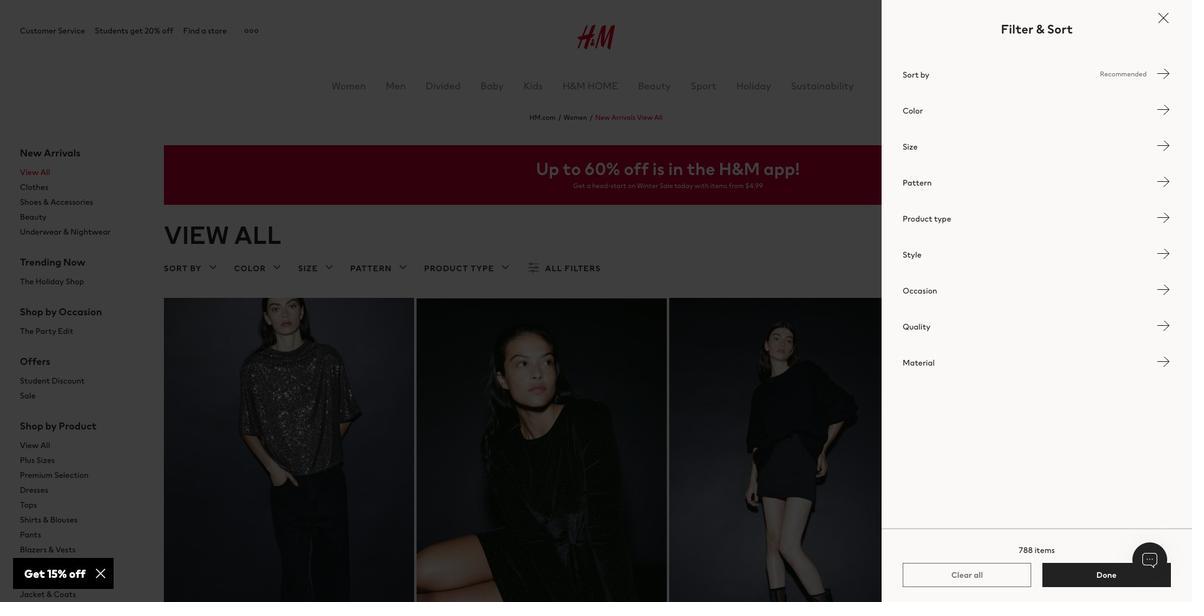 Task type: describe. For each thing, give the bounding box(es) containing it.
1 horizontal spatial product type button
[[882, 202, 1192, 238]]

items inside up to 60% off is in the h&m app! get a head-start on winter sale today with items from $4.99
[[711, 181, 728, 191]]

by inside dropdown button
[[190, 263, 202, 274]]

occasion inside "dropdown button"
[[903, 285, 938, 297]]

clothes
[[20, 181, 48, 193]]

0 vertical spatial product
[[903, 213, 933, 225]]

holiday inside "header.primary.navigation" element
[[737, 78, 771, 93]]

1 horizontal spatial items
[[1035, 545, 1055, 556]]

sale inside "offers student discount sale"
[[20, 390, 36, 402]]

jacket & coats link
[[20, 588, 144, 602]]

shop inside trending now the holiday shop
[[66, 276, 84, 288]]

men link
[[386, 78, 406, 93]]

blouses
[[50, 514, 78, 526]]

788
[[1019, 545, 1033, 556]]

service
[[58, 25, 85, 37]]

discount
[[52, 375, 85, 387]]

1 vertical spatial product
[[424, 263, 469, 274]]

style
[[903, 249, 922, 261]]

up
[[536, 156, 559, 181]]

app!
[[764, 156, 800, 181]]

all inside shop by product view all plus sizes premium selection dresses tops shirts & blouses pants blazers & vests jeans cardigans & sweaters jacket & coats
[[40, 440, 50, 451]]

clear all button
[[903, 563, 1032, 588]]

sign
[[996, 24, 1012, 35]]

men
[[386, 78, 406, 93]]

new inside new arrivals view all clothes shoes & accessories beauty underwear & nightwear
[[20, 145, 42, 160]]

sizes
[[36, 455, 55, 466]]

0 vertical spatial beauty link
[[638, 78, 671, 93]]

clear all
[[952, 570, 983, 581]]

dresses link
[[20, 483, 144, 498]]

underwear
[[20, 226, 62, 238]]

color button for size dropdown button associated with the right product type dropdown button
[[882, 94, 1192, 130]]

offers student discount sale
[[20, 354, 85, 402]]

1 view all link from the top
[[20, 165, 144, 180]]

holiday link
[[737, 78, 771, 93]]

done
[[1097, 570, 1117, 581]]

2 view all link from the top
[[20, 438, 144, 453]]

customer
[[20, 25, 56, 37]]

h&m home link
[[563, 78, 618, 93]]

the
[[687, 156, 715, 181]]

sale link
[[20, 389, 144, 404]]

the inside trending now the holiday shop
[[20, 276, 34, 288]]

to
[[563, 156, 581, 181]]

1 horizontal spatial type
[[934, 213, 951, 225]]

women inside view all main content
[[564, 112, 587, 122]]

0 vertical spatial all
[[654, 112, 663, 122]]

home
[[588, 78, 618, 93]]

0 horizontal spatial type
[[471, 263, 494, 274]]

shirts
[[20, 514, 41, 526]]

sign in
[[996, 24, 1020, 35]]

0 vertical spatial sort
[[1048, 20, 1073, 38]]

plus
[[20, 455, 35, 466]]

& right "shirts"
[[43, 514, 49, 526]]

1 horizontal spatial pattern
[[903, 177, 932, 188]]

kids link
[[524, 78, 543, 93]]

sport link
[[691, 78, 717, 93]]

dresses
[[20, 484, 48, 496]]

accessories
[[50, 196, 93, 208]]

arrivals inside new arrivals view all clothes shoes & accessories beauty underwear & nightwear
[[44, 145, 81, 160]]

mesh sock bootsmodel image
[[669, 298, 920, 602]]

sort inside sort by dropdown button
[[164, 263, 188, 274]]

shop by product view all plus sizes premium selection dresses tops shirts & blouses pants blazers & vests jeans cardigans & sweaters jacket & coats
[[20, 419, 102, 601]]

style button
[[882, 238, 1192, 275]]

sustainability
[[791, 78, 854, 93]]

& right shoes
[[43, 196, 49, 208]]

0 vertical spatial sort by
[[903, 69, 930, 80]]

winter
[[637, 181, 658, 191]]

view inside shop by product view all plus sizes premium selection dresses tops shirts & blouses pants blazers & vests jeans cardigans & sweaters jacket & coats
[[20, 440, 39, 451]]

0 vertical spatial product type
[[903, 213, 951, 225]]

pants link
[[20, 528, 144, 543]]

occasion inside shop by occasion the party edit
[[59, 304, 102, 319]]

1 vertical spatial women link
[[564, 112, 587, 122]]

premium selection link
[[20, 468, 144, 483]]

0 horizontal spatial pattern
[[351, 263, 392, 274]]

color button for leftmost product type dropdown button's size dropdown button
[[234, 260, 285, 278]]

shopping bag (2)
[[1110, 24, 1173, 35]]

customer service
[[20, 25, 85, 37]]

student
[[20, 375, 50, 387]]

pattern button for leftmost product type dropdown button
[[351, 260, 411, 278]]

material
[[903, 357, 935, 369]]

0 vertical spatial new
[[595, 112, 610, 122]]

beauty inside "header.primary.navigation" element
[[638, 78, 671, 93]]

by inside shop by occasion the party edit
[[45, 304, 57, 319]]

from
[[729, 181, 744, 191]]

in inside button
[[1014, 24, 1020, 35]]

1 vertical spatial color
[[234, 263, 266, 274]]

plus sizes link
[[20, 453, 144, 468]]

1 vertical spatial beauty link
[[20, 210, 144, 225]]

jacket
[[20, 589, 45, 601]]

sweaters
[[67, 574, 102, 586]]

shop for product
[[20, 419, 43, 433]]

sign in button
[[976, 22, 1020, 37]]

students get 20% off link
[[95, 25, 173, 37]]

by inside shop by product view all plus sizes premium selection dresses tops shirts & blouses pants blazers & vests jeans cardigans & sweaters jacket & coats
[[45, 419, 57, 433]]

sale inside up to 60% off is in the h&m app! get a head-start on winter sale today with items from $4.99
[[660, 181, 673, 191]]

students
[[95, 25, 129, 37]]

party
[[36, 325, 56, 337]]

& left nightwear
[[63, 226, 69, 238]]

jeans
[[20, 559, 41, 571]]

occasion button
[[882, 275, 1192, 311]]

done button
[[1043, 563, 1171, 588]]

nightwear
[[71, 226, 111, 238]]

shop for occasion
[[20, 304, 43, 319]]

baby link
[[481, 78, 504, 93]]

product inside shop by product view all plus sizes premium selection dresses tops shirts & blouses pants blazers & vests jeans cardigans & sweaters jacket & coats
[[59, 419, 97, 433]]

0 vertical spatial arrivals
[[612, 112, 636, 122]]

shoes & accessories link
[[20, 195, 144, 210]]

pants
[[20, 529, 41, 541]]

shop by occasion the party edit
[[20, 304, 102, 337]]

2 / from the left
[[590, 112, 593, 122]]



Task type: locate. For each thing, give the bounding box(es) containing it.
kids
[[524, 78, 543, 93]]

all up "is"
[[654, 112, 663, 122]]

women link right hm.com
[[564, 112, 587, 122]]

header.primary.navigation element
[[20, 10, 1192, 93]]

in right "is"
[[668, 156, 683, 181]]

bag
[[1146, 24, 1161, 35]]

1 horizontal spatial women
[[564, 112, 587, 122]]

1 vertical spatial sort
[[903, 69, 919, 80]]

0 vertical spatial a
[[201, 25, 206, 37]]

view
[[164, 217, 229, 253]]

new down home
[[595, 112, 610, 122]]

off inside up to 60% off is in the h&m app! get a head-start on winter sale today with items from $4.99
[[624, 156, 649, 181]]

0 horizontal spatial sort
[[164, 263, 188, 274]]

shopping bag (2) link
[[1090, 22, 1173, 37]]

shirts & blouses link
[[20, 513, 144, 528]]

offers
[[20, 354, 50, 369]]

0 horizontal spatial off
[[162, 25, 173, 37]]

all inside new arrivals view all clothes shoes & accessories beauty underwear & nightwear
[[40, 166, 50, 178]]

1 vertical spatial holiday
[[36, 276, 64, 288]]

2 vertical spatial all
[[40, 440, 50, 451]]

pattern button for the right product type dropdown button
[[882, 166, 1192, 202]]

/ right hm.com link
[[558, 112, 561, 122]]

view all link
[[20, 165, 144, 180], [20, 438, 144, 453]]

quality button
[[882, 311, 1192, 347]]

filter & sort
[[1001, 20, 1073, 38]]

blazers
[[20, 544, 47, 556]]

off inside "header.primary.navigation" element
[[162, 25, 173, 37]]

1 horizontal spatial occasion
[[903, 285, 938, 297]]

0 horizontal spatial items
[[711, 181, 728, 191]]

beauty
[[638, 78, 671, 93], [20, 211, 47, 223]]

0 vertical spatial size button
[[882, 130, 1192, 166]]

0 horizontal spatial size
[[298, 263, 318, 274]]

shop inside shop by occasion the party edit
[[20, 304, 43, 319]]

0 vertical spatial product type button
[[882, 202, 1192, 238]]

(2)
[[1162, 24, 1173, 35]]

view up "is"
[[637, 112, 653, 122]]

a inside up to 60% off is in the h&m app! get a head-start on winter sale today with items from $4.99
[[587, 181, 591, 191]]

clear
[[952, 570, 972, 581]]

1 / from the left
[[558, 112, 561, 122]]

1 horizontal spatial color
[[903, 105, 923, 116]]

1 horizontal spatial h&m
[[719, 156, 760, 181]]

0 horizontal spatial size button
[[298, 260, 337, 278]]

0 vertical spatial the
[[20, 276, 34, 288]]

sale down student
[[20, 390, 36, 402]]

get
[[573, 181, 585, 191]]

0 vertical spatial items
[[711, 181, 728, 191]]

a
[[201, 25, 206, 37], [587, 181, 591, 191]]

jeans link
[[20, 558, 144, 573]]

size button for leftmost product type dropdown button
[[298, 260, 337, 278]]

1 horizontal spatial a
[[587, 181, 591, 191]]

now
[[63, 255, 86, 270]]

shoes
[[20, 196, 42, 208]]

coats
[[54, 589, 76, 601]]

by
[[921, 69, 930, 80], [190, 263, 202, 274], [45, 304, 57, 319], [45, 419, 57, 433]]

the
[[20, 276, 34, 288], [20, 325, 34, 337]]

beauty inside new arrivals view all clothes shoes & accessories beauty underwear & nightwear
[[20, 211, 47, 223]]

off left "is"
[[624, 156, 649, 181]]

sale left the 'today'
[[660, 181, 673, 191]]

2 horizontal spatial product
[[903, 213, 933, 225]]

color
[[903, 105, 923, 116], [234, 263, 266, 274]]

beauty link up nightwear
[[20, 210, 144, 225]]

view inside new arrivals view all clothes shoes & accessories beauty underwear & nightwear
[[20, 166, 39, 178]]

0 horizontal spatial product type button
[[424, 260, 513, 278]]

favorites link
[[1028, 22, 1082, 37]]

the down trending
[[20, 276, 34, 288]]

0 horizontal spatial product type
[[424, 263, 494, 274]]

arrivals
[[612, 112, 636, 122], [44, 145, 81, 160]]

occasion up the party edit link
[[59, 304, 102, 319]]

0 horizontal spatial in
[[668, 156, 683, 181]]

sort by inside sort by dropdown button
[[164, 263, 202, 274]]

view all link up premium selection link
[[20, 438, 144, 453]]

1 vertical spatial color button
[[234, 260, 285, 278]]

0 horizontal spatial sort by
[[164, 263, 202, 274]]

the party edit link
[[20, 324, 144, 339]]

1 vertical spatial size
[[298, 263, 318, 274]]

view up plus
[[20, 440, 39, 451]]

tops
[[20, 499, 37, 511]]

hm.com link
[[530, 112, 556, 122]]

1 horizontal spatial product
[[424, 263, 469, 274]]

2 horizontal spatial sort
[[1048, 20, 1073, 38]]

filter
[[1001, 20, 1034, 38]]

tops link
[[20, 498, 144, 513]]

color button
[[882, 94, 1192, 130], [234, 260, 285, 278]]

items right with
[[711, 181, 728, 191]]

women left men
[[332, 78, 366, 93]]

0 vertical spatial size
[[903, 141, 918, 152]]

sale
[[660, 181, 673, 191], [20, 390, 36, 402]]

0 horizontal spatial h&m
[[563, 78, 586, 93]]

h&m inside up to 60% off is in the h&m app! get a head-start on winter sale today with items from $4.99
[[719, 156, 760, 181]]

1 horizontal spatial beauty link
[[638, 78, 671, 93]]

pattern
[[903, 177, 932, 188], [351, 263, 392, 274]]

0 horizontal spatial a
[[201, 25, 206, 37]]

vests
[[55, 544, 76, 556]]

1 horizontal spatial /
[[590, 112, 593, 122]]

1 horizontal spatial holiday
[[737, 78, 771, 93]]

sort
[[1048, 20, 1073, 38], [903, 69, 919, 80], [164, 263, 188, 274]]

off right the 20%
[[162, 25, 173, 37]]

1 vertical spatial occasion
[[59, 304, 102, 319]]

2 the from the top
[[20, 325, 34, 337]]

h&m
[[563, 78, 586, 93], [719, 156, 760, 181]]

start
[[611, 181, 627, 191]]

1 vertical spatial items
[[1035, 545, 1055, 556]]

holiday inside trending now the holiday shop
[[36, 276, 64, 288]]

today
[[675, 181, 693, 191]]

0 vertical spatial view
[[637, 112, 653, 122]]

sort by
[[903, 69, 930, 80], [164, 263, 202, 274]]

h&m home
[[563, 78, 618, 93]]

1 horizontal spatial sale
[[660, 181, 673, 191]]

0 vertical spatial holiday
[[737, 78, 771, 93]]

women link left men
[[332, 78, 366, 93]]

occasion up quality
[[903, 285, 938, 297]]

pattern button
[[882, 166, 1192, 202], [351, 260, 411, 278]]

0 horizontal spatial sale
[[20, 390, 36, 402]]

view all main content
[[0, 0, 1192, 602]]

find a store link
[[183, 25, 227, 37]]

0 vertical spatial view all link
[[20, 165, 144, 180]]

0 horizontal spatial product
[[59, 419, 97, 433]]

cardigans & sweaters link
[[20, 573, 144, 588]]

underwear & nightwear link
[[20, 225, 144, 240]]

1 vertical spatial size button
[[298, 260, 337, 278]]

favorites
[[1048, 24, 1082, 35]]

0 horizontal spatial pattern button
[[351, 260, 411, 278]]

sort by button
[[164, 260, 221, 278]]

a inside "header.primary.navigation" element
[[201, 25, 206, 37]]

1 vertical spatial new
[[20, 145, 42, 160]]

60%
[[585, 156, 620, 181]]

a right get
[[587, 181, 591, 191]]

beauty down shoes
[[20, 211, 47, 223]]

1 vertical spatial sort by
[[164, 263, 202, 274]]

holiday right sport link
[[737, 78, 771, 93]]

1 vertical spatial product type button
[[424, 260, 513, 278]]

0 horizontal spatial color
[[234, 263, 266, 274]]

0 horizontal spatial arrivals
[[44, 145, 81, 160]]

divided link
[[426, 78, 461, 93]]

0 vertical spatial off
[[162, 25, 173, 37]]

with
[[695, 181, 709, 191]]

close black image
[[1156, 11, 1171, 25]]

h&m left home
[[563, 78, 586, 93]]

in right sign
[[1014, 24, 1020, 35]]

0 horizontal spatial occasion
[[59, 304, 102, 319]]

1 vertical spatial arrivals
[[44, 145, 81, 160]]

items right 788
[[1035, 545, 1055, 556]]

1 vertical spatial h&m
[[719, 156, 760, 181]]

off for 60%
[[624, 156, 649, 181]]

shopping
[[1110, 24, 1144, 35]]

& up coats on the bottom left
[[60, 574, 65, 586]]

0 vertical spatial sale
[[660, 181, 673, 191]]

all
[[234, 217, 282, 253]]

0 vertical spatial shop
[[66, 276, 84, 288]]

0 horizontal spatial holiday
[[36, 276, 64, 288]]

off for 20%
[[162, 25, 173, 37]]

cardigans
[[20, 574, 58, 586]]

h&m right the
[[719, 156, 760, 181]]

0 horizontal spatial color button
[[234, 260, 285, 278]]

baby
[[481, 78, 504, 93]]

new
[[595, 112, 610, 122], [20, 145, 42, 160]]

1 horizontal spatial new
[[595, 112, 610, 122]]

1 horizontal spatial women link
[[564, 112, 587, 122]]

1 vertical spatial sale
[[20, 390, 36, 402]]

all up sizes
[[40, 440, 50, 451]]

material button
[[882, 347, 1192, 383]]

view up clothes
[[20, 166, 39, 178]]

0 vertical spatial h&m
[[563, 78, 586, 93]]

beauty up new arrivals view all link
[[638, 78, 671, 93]]

1 the from the top
[[20, 276, 34, 288]]

1 vertical spatial all
[[40, 166, 50, 178]]

knot-detail jersey dressmodel image
[[417, 298, 667, 602]]

h&m inside "header.primary.navigation" element
[[563, 78, 586, 93]]

0 vertical spatial occasion
[[903, 285, 938, 297]]

find a store
[[183, 25, 227, 37]]

1 horizontal spatial sort
[[903, 69, 919, 80]]

0 horizontal spatial women link
[[332, 78, 366, 93]]

shop up party
[[20, 304, 43, 319]]

& right filter
[[1036, 20, 1045, 38]]

1 horizontal spatial size
[[903, 141, 918, 152]]

selection
[[54, 470, 89, 481]]

1 horizontal spatial product type
[[903, 213, 951, 225]]

1 horizontal spatial in
[[1014, 24, 1020, 35]]

the inside shop by occasion the party edit
[[20, 325, 34, 337]]

women right hm.com
[[564, 112, 587, 122]]

shop down now at the left top
[[66, 276, 84, 288]]

women inside "header.primary.navigation" element
[[332, 78, 366, 93]]

0 horizontal spatial women
[[332, 78, 366, 93]]

sport
[[691, 78, 717, 93]]

h&m image
[[577, 25, 615, 50]]

0 horizontal spatial new
[[20, 145, 42, 160]]

788 items
[[1019, 545, 1055, 556]]

new arrivals view all link
[[595, 112, 663, 122]]

edit
[[58, 325, 73, 337]]

&
[[1036, 20, 1045, 38], [43, 196, 49, 208], [63, 226, 69, 238], [43, 514, 49, 526], [48, 544, 54, 556], [60, 574, 65, 586], [47, 589, 52, 601]]

0 vertical spatial in
[[1014, 24, 1020, 35]]

hm.com
[[530, 112, 556, 122]]

& left vests
[[48, 544, 54, 556]]

1 horizontal spatial off
[[624, 156, 649, 181]]

is
[[653, 156, 665, 181]]

0 vertical spatial pattern button
[[882, 166, 1192, 202]]

1 vertical spatial a
[[587, 181, 591, 191]]

& left coats on the bottom left
[[47, 589, 52, 601]]

up to 60% off is in the h&m app! get a head-start on winter sale today with items from $4.99
[[536, 156, 800, 191]]

1 vertical spatial type
[[471, 263, 494, 274]]

/ down h&m home link
[[590, 112, 593, 122]]

holiday down trending
[[36, 276, 64, 288]]

0 vertical spatial women
[[332, 78, 366, 93]]

view all
[[164, 217, 282, 253]]

on
[[628, 181, 636, 191]]

blazers & vests link
[[20, 543, 144, 558]]

1 horizontal spatial color button
[[882, 94, 1192, 130]]

shop inside shop by product view all plus sizes premium selection dresses tops shirts & blouses pants blazers & vests jeans cardigans & sweaters jacket & coats
[[20, 419, 43, 433]]

view
[[637, 112, 653, 122], [20, 166, 39, 178], [20, 440, 39, 451]]

beauty link up new arrivals view all link
[[638, 78, 671, 93]]

new arrivals view all clothes shoes & accessories beauty underwear & nightwear
[[20, 145, 111, 238]]

sequined topmodel image
[[164, 298, 414, 602]]

1 vertical spatial the
[[20, 325, 34, 337]]

1 horizontal spatial beauty
[[638, 78, 671, 93]]

shop
[[66, 276, 84, 288], [20, 304, 43, 319], [20, 419, 43, 433]]

2 vertical spatial product
[[59, 419, 97, 433]]

0 vertical spatial type
[[934, 213, 951, 225]]

in inside up to 60% off is in the h&m app! get a head-start on winter sale today with items from $4.99
[[668, 156, 683, 181]]

size button for the right product type dropdown button
[[882, 130, 1192, 166]]

clothes link
[[20, 180, 144, 195]]

2 vertical spatial sort
[[164, 263, 188, 274]]

view all link up 'shoes & accessories' link
[[20, 165, 144, 180]]

1 horizontal spatial size button
[[882, 130, 1192, 166]]

new up clothes
[[20, 145, 42, 160]]

the left party
[[20, 325, 34, 337]]

1 vertical spatial in
[[668, 156, 683, 181]]

2 vertical spatial shop
[[20, 419, 43, 433]]

shop up plus
[[20, 419, 43, 433]]

0 vertical spatial color
[[903, 105, 923, 116]]

20%
[[145, 25, 160, 37]]

get
[[130, 25, 143, 37]]

customer service link
[[20, 25, 85, 37]]

arrivals down home
[[612, 112, 636, 122]]

all up clothes
[[40, 166, 50, 178]]

0 horizontal spatial /
[[558, 112, 561, 122]]

product type
[[903, 213, 951, 225], [424, 263, 494, 274]]

students get 20% off
[[95, 25, 173, 37]]

in
[[1014, 24, 1020, 35], [668, 156, 683, 181]]

0 vertical spatial women link
[[332, 78, 366, 93]]

0 vertical spatial beauty
[[638, 78, 671, 93]]

$4.99
[[746, 181, 763, 191]]

arrivals up clothes link
[[44, 145, 81, 160]]

divided
[[426, 78, 461, 93]]

the holiday shop link
[[20, 274, 144, 289]]

a right find
[[201, 25, 206, 37]]

1 vertical spatial pattern
[[351, 263, 392, 274]]

rhinestone-trimmed jacketmodel image
[[922, 298, 1173, 602]]

trending now the holiday shop
[[20, 255, 86, 288]]



Task type: vqa. For each thing, say whether or not it's contained in the screenshot.
"Search products" 'search box'
no



